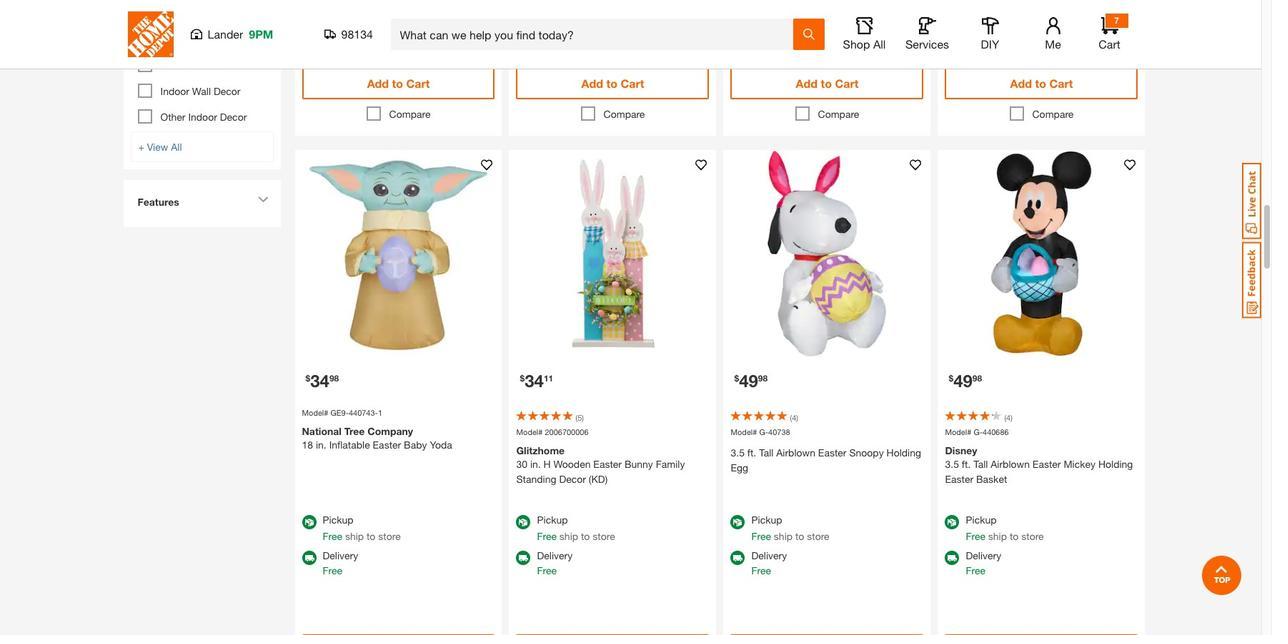 Task type: describe. For each thing, give the bounding box(es) containing it.
decor for indoor wall decor
[[214, 85, 241, 98]]

( for disney
[[1005, 413, 1007, 422]]

bunny
[[625, 459, 653, 471]]

indoor wall decor link
[[160, 85, 241, 98]]

2 ( from the left
[[790, 413, 792, 422]]

98 inside $ 34 98
[[329, 373, 339, 384]]

30
[[517, 459, 528, 471]]

0 vertical spatial inflatable
[[160, 8, 201, 20]]

1 vertical spatial indoor
[[188, 111, 217, 123]]

11
[[544, 373, 554, 384]]

1 add to cart button from the left
[[302, 68, 495, 99]]

delivery free for model# g-40738
[[752, 550, 787, 577]]

30 in. h wooden easter bunny family standing decor (kd) image
[[509, 150, 717, 357]]

( 5 )
[[576, 413, 584, 422]]

other indoor decor
[[160, 111, 247, 123]]

18 in. inflatable easter baby yoda image
[[295, 150, 502, 357]]

add to cart for second add to cart button from the right
[[796, 76, 859, 90]]

5
[[578, 413, 582, 422]]

pickup for model# g-440686
[[966, 514, 997, 526]]

baby
[[404, 439, 427, 451]]

1 delivery from the left
[[323, 550, 358, 562]]

all inside button
[[874, 37, 886, 51]]

airblown inside 3.5 ft. tall airblown easter snoopy holding egg
[[777, 447, 816, 459]]

440686
[[983, 427, 1009, 437]]

model# for model# 2006700006
[[517, 427, 543, 437]]

1 delivery free from the left
[[323, 550, 358, 577]]

yard
[[160, 60, 181, 72]]

other indoor decor link
[[160, 111, 247, 123]]

pickup for model# 2006700006
[[537, 514, 568, 526]]

) for disney
[[1011, 413, 1013, 422]]

g- for 440686
[[974, 427, 983, 437]]

2006700006
[[545, 427, 589, 437]]

model# g-440686
[[945, 427, 1009, 437]]

440743-
[[349, 408, 378, 417]]

glitzhome 30 in. h wooden easter bunny family standing decor (kd)
[[517, 445, 685, 486]]

easter left the mickey
[[1033, 459, 1061, 471]]

$ inside $ 34 98
[[306, 373, 310, 384]]

$ 49 98 for 440686
[[949, 371, 982, 391]]

3 add to cart button from the left
[[731, 68, 924, 99]]

disney
[[945, 445, 978, 457]]

add to cart for 4th add to cart button from the left
[[1011, 76, 1073, 90]]

3.5 ft. tall airblown easter snoopy holding egg link
[[731, 446, 924, 476]]

$ 34 11
[[520, 371, 554, 391]]

3.5 ft. tall airblown easter mickey holding easter basket image
[[938, 150, 1146, 357]]

98 for model# g-40738
[[758, 373, 768, 384]]

18
[[302, 439, 313, 451]]

available for pickup image
[[945, 516, 960, 530]]

3.5 ft. tall airblown easter snoopy holding egg image
[[724, 150, 931, 357]]

yard decoration
[[160, 60, 232, 72]]

delivery free for model# g-440686
[[966, 550, 1002, 577]]

98 for model# g-440686
[[973, 373, 982, 384]]

lander 9pm
[[208, 27, 273, 41]]

indoor wall decor
[[160, 85, 241, 98]]

airblown inside disney 3.5 ft. tall airblown easter mickey holding easter basket
[[991, 459, 1030, 471]]

easter inside glitzhome 30 in. h wooden easter bunny family standing decor (kd)
[[594, 459, 622, 471]]

0 vertical spatial indoor
[[160, 85, 189, 98]]

me
[[1045, 37, 1061, 51]]

add for 4th add to cart button from the left
[[1011, 76, 1032, 90]]

add for 4th add to cart button from the right
[[367, 76, 389, 90]]

easter inside national tree company 18 in. inflatable easter baby yoda
[[373, 439, 401, 451]]

view
[[147, 141, 168, 153]]

model# for model# g-440686
[[945, 427, 972, 437]]

model# g-40738
[[731, 427, 790, 437]]

9pm
[[249, 27, 273, 41]]

tall inside disney 3.5 ft. tall airblown easter mickey holding easter basket
[[974, 459, 988, 471]]

ship for model# g-40738
[[774, 531, 793, 543]]

in. inside glitzhome 30 in. h wooden easter bunny family standing decor (kd)
[[530, 459, 541, 471]]

( 4 ) for model# g-440686
[[1005, 413, 1013, 422]]

ft. inside 3.5 ft. tall airblown easter snoopy holding egg
[[748, 447, 757, 459]]

+ view all
[[138, 141, 182, 153]]

holding inside disney 3.5 ft. tall airblown easter mickey holding easter basket
[[1099, 459, 1133, 471]]

34 for $ 34 98
[[310, 371, 329, 391]]

ge9-
[[331, 408, 349, 417]]

add for 2nd add to cart button from the left
[[582, 76, 603, 90]]

inflatable inside national tree company 18 in. inflatable easter baby yoda
[[329, 439, 370, 451]]

decor for other indoor decor
[[220, 111, 247, 123]]

disney 3.5 ft. tall airblown easter mickey holding easter basket
[[945, 445, 1133, 486]]

) for glitzhome
[[582, 413, 584, 422]]

services
[[906, 37, 949, 51]]

$ for model# 2006700006
[[520, 373, 525, 384]]

available for pickup image for $ 49 98
[[731, 516, 745, 530]]

ship for model# g-440686
[[989, 531, 1007, 543]]

egg
[[731, 462, 749, 474]]

standing
[[517, 474, 557, 486]]

diy button
[[968, 17, 1013, 51]]

delivery for model# g-40738
[[752, 550, 787, 562]]

the home depot logo image
[[128, 11, 173, 57]]

model# for model# g-40738
[[731, 427, 757, 437]]

4 for model# g-440686
[[1007, 413, 1011, 422]]

pickup free ship to store for model# 2006700006
[[537, 514, 615, 543]]

store for model# 2006700006
[[593, 531, 615, 543]]

features
[[138, 196, 179, 208]]

wooden
[[554, 459, 591, 471]]

1 pickup from the left
[[323, 514, 354, 526]]

g- for 40738
[[760, 427, 769, 437]]

national
[[302, 426, 342, 438]]

available shipping image for model# 2006700006
[[517, 551, 531, 566]]

3.5 inside 3.5 ft. tall airblown easter snoopy holding egg
[[731, 447, 745, 459]]

feedback link image
[[1243, 242, 1262, 319]]

2 ) from the left
[[797, 413, 798, 422]]



Task type: vqa. For each thing, say whether or not it's contained in the screenshot.
the bottom ALL
yes



Task type: locate. For each thing, give the bounding box(es) containing it.
services button
[[905, 17, 950, 51]]

4 up 3.5 ft. tall airblown easter snoopy holding egg
[[792, 413, 797, 422]]

lander
[[208, 27, 243, 41]]

4 store from the left
[[1022, 531, 1044, 543]]

1 $ from the left
[[306, 373, 310, 384]]

1 vertical spatial decor
[[220, 111, 247, 123]]

2 store from the left
[[593, 531, 615, 543]]

4 $ from the left
[[949, 373, 954, 384]]

( up 2006700006
[[576, 413, 578, 422]]

1 vertical spatial decoration
[[183, 60, 232, 72]]

1 49 from the left
[[739, 371, 758, 391]]

0 horizontal spatial available for pickup image
[[302, 516, 316, 530]]

decor right wall
[[214, 85, 241, 98]]

easter left snoopy
[[818, 447, 847, 459]]

1 horizontal spatial (
[[790, 413, 792, 422]]

model# for model# ge9-440743-1
[[302, 408, 328, 417]]

diy
[[981, 37, 1000, 51]]

add to cart for 4th add to cart button from the right
[[367, 76, 430, 90]]

98 up 'model# g-440686'
[[973, 373, 982, 384]]

1 g- from the left
[[760, 427, 769, 437]]

2 horizontal spatial available for pickup image
[[731, 516, 745, 530]]

decor down wooden
[[559, 474, 586, 486]]

3 ) from the left
[[1011, 413, 1013, 422]]

2 add to cart button from the left
[[517, 68, 710, 99]]

tabletop
[[160, 34, 199, 46]]

1 horizontal spatial airblown
[[991, 459, 1030, 471]]

holding right snoopy
[[887, 447, 922, 459]]

holding
[[887, 447, 922, 459], [1099, 459, 1133, 471]]

1 $ 49 98 from the left
[[735, 371, 768, 391]]

$ 34 98
[[306, 371, 339, 391]]

1 horizontal spatial 98
[[758, 373, 768, 384]]

1 add from the left
[[367, 76, 389, 90]]

) up disney 3.5 ft. tall airblown easter mickey holding easter basket
[[1011, 413, 1013, 422]]

98134 button
[[324, 27, 374, 41]]

2 g- from the left
[[974, 427, 983, 437]]

shop all button
[[842, 17, 888, 51]]

delivery
[[323, 550, 358, 562], [537, 550, 573, 562], [752, 550, 787, 562], [966, 550, 1002, 562]]

easter inside 3.5 ft. tall airblown easter snoopy holding egg
[[818, 447, 847, 459]]

$ left 11
[[520, 373, 525, 384]]

49 for model# g-40738
[[739, 371, 758, 391]]

glitzhome
[[517, 445, 565, 457]]

shop all
[[843, 37, 886, 51]]

add to cart button down 98134
[[302, 68, 495, 99]]

delivery for model# g-440686
[[966, 550, 1002, 562]]

model#
[[302, 408, 328, 417], [517, 427, 543, 437], [731, 427, 757, 437], [945, 427, 972, 437]]

0 horizontal spatial 49
[[739, 371, 758, 391]]

holding right the mickey
[[1099, 459, 1133, 471]]

h
[[544, 459, 551, 471]]

4 delivery free from the left
[[966, 550, 1002, 577]]

40738
[[769, 427, 790, 437]]

add to cart down "me"
[[1011, 76, 1073, 90]]

98 up model# g-40738
[[758, 373, 768, 384]]

0 horizontal spatial holding
[[887, 447, 922, 459]]

34 up model# 2006700006
[[525, 371, 544, 391]]

2 compare from the left
[[604, 108, 645, 120]]

2 ship from the left
[[560, 531, 578, 543]]

+
[[138, 141, 144, 153]]

decoration for tabletop decoration
[[202, 34, 251, 46]]

3 delivery from the left
[[752, 550, 787, 562]]

1 horizontal spatial ( 4 )
[[1005, 413, 1013, 422]]

add for second add to cart button from the right
[[796, 76, 818, 90]]

g- up 3.5 ft. tall airblown easter snoopy holding egg
[[760, 427, 769, 437]]

add to cart down 'shop'
[[796, 76, 859, 90]]

2 98 from the left
[[758, 373, 768, 384]]

$ up model# g-40738
[[735, 373, 739, 384]]

1 compare from the left
[[389, 108, 431, 120]]

2 horizontal spatial )
[[1011, 413, 1013, 422]]

3 delivery free from the left
[[752, 550, 787, 577]]

7
[[1115, 15, 1119, 26]]

g- up "disney"
[[974, 427, 983, 437]]

0 horizontal spatial in.
[[316, 439, 327, 451]]

add to cart for 2nd add to cart button from the left
[[582, 76, 644, 90]]

4 compare from the left
[[1033, 108, 1074, 120]]

0 horizontal spatial g-
[[760, 427, 769, 437]]

cart
[[1099, 37, 1121, 51], [406, 76, 430, 90], [621, 76, 644, 90], [835, 76, 859, 90], [1050, 76, 1073, 90]]

pickup free ship to store for model# g-40738
[[752, 514, 830, 543]]

easter
[[373, 439, 401, 451], [818, 447, 847, 459], [594, 459, 622, 471], [1033, 459, 1061, 471], [945, 474, 974, 486]]

model# left 40738
[[731, 427, 757, 437]]

$ 49 98 up model# g-40738
[[735, 371, 768, 391]]

available for pickup image
[[302, 516, 316, 530], [517, 516, 531, 530], [731, 516, 745, 530]]

0 horizontal spatial 98
[[329, 373, 339, 384]]

live chat image
[[1243, 163, 1262, 239]]

model# up 'glitzhome'
[[517, 427, 543, 437]]

indoor up other
[[160, 85, 189, 98]]

2 pickup from the left
[[537, 514, 568, 526]]

ship
[[345, 531, 364, 543], [560, 531, 578, 543], [774, 531, 793, 543], [989, 531, 1007, 543]]

2 add to cart from the left
[[582, 76, 644, 90]]

2 ( 4 ) from the left
[[1005, 413, 1013, 422]]

3 add to cart from the left
[[796, 76, 859, 90]]

tall up basket
[[974, 459, 988, 471]]

to
[[392, 76, 403, 90], [607, 76, 618, 90], [821, 76, 832, 90], [1036, 76, 1047, 90], [367, 531, 376, 543], [581, 531, 590, 543], [796, 531, 805, 543], [1010, 531, 1019, 543]]

4 up 440686
[[1007, 413, 1011, 422]]

$ 49 98
[[735, 371, 768, 391], [949, 371, 982, 391]]

store for model# g-440686
[[1022, 531, 1044, 543]]

delivery for model# 2006700006
[[537, 550, 573, 562]]

tall
[[759, 447, 774, 459], [974, 459, 988, 471]]

) up 2006700006
[[582, 413, 584, 422]]

4 available shipping image from the left
[[945, 551, 960, 566]]

0 vertical spatial decoration
[[202, 34, 251, 46]]

3.5
[[731, 447, 745, 459], [945, 459, 959, 471]]

1 horizontal spatial 4
[[1007, 413, 1011, 422]]

add to cart button down what can we help you find today? search box
[[517, 68, 710, 99]]

4 add to cart from the left
[[1011, 76, 1073, 90]]

3 available shipping image from the left
[[731, 551, 745, 566]]

g-
[[760, 427, 769, 437], [974, 427, 983, 437]]

3 compare from the left
[[818, 108, 860, 120]]

1 horizontal spatial )
[[797, 413, 798, 422]]

0 horizontal spatial airblown
[[777, 447, 816, 459]]

49 up model# g-40738
[[739, 371, 758, 391]]

( up 440686
[[1005, 413, 1007, 422]]

0 horizontal spatial 4
[[792, 413, 797, 422]]

$ inside $ 34 11
[[520, 373, 525, 384]]

1 horizontal spatial available for pickup image
[[517, 516, 531, 530]]

2 vertical spatial decor
[[559, 474, 586, 486]]

$ 49 98 up 'model# g-440686'
[[949, 371, 982, 391]]

3.5 up egg
[[731, 447, 745, 459]]

3 pickup from the left
[[752, 514, 782, 526]]

4 pickup from the left
[[966, 514, 997, 526]]

tabletop decoration link
[[160, 34, 251, 46]]

0 vertical spatial decor
[[214, 85, 241, 98]]

0 horizontal spatial 3.5
[[731, 447, 745, 459]]

1 pickup free ship to store from the left
[[323, 514, 401, 543]]

easter down "disney"
[[945, 474, 974, 486]]

( 4 ) up 440686
[[1005, 413, 1013, 422]]

decor
[[214, 85, 241, 98], [220, 111, 247, 123], [559, 474, 586, 486]]

snoopy
[[850, 447, 884, 459]]

decoration
[[202, 34, 251, 46], [183, 60, 232, 72]]

add to cart button down 'shop'
[[731, 68, 924, 99]]

( 4 )
[[790, 413, 798, 422], [1005, 413, 1013, 422]]

ft. down "disney"
[[962, 459, 971, 471]]

) up 3.5 ft. tall airblown easter snoopy holding egg
[[797, 413, 798, 422]]

0 horizontal spatial 34
[[310, 371, 329, 391]]

family
[[656, 459, 685, 471]]

1 4 from the left
[[792, 413, 797, 422]]

( for glitzhome
[[576, 413, 578, 422]]

0 horizontal spatial (
[[576, 413, 578, 422]]

tall inside 3.5 ft. tall airblown easter snoopy holding egg
[[759, 447, 774, 459]]

compare
[[389, 108, 431, 120], [604, 108, 645, 120], [818, 108, 860, 120], [1033, 108, 1074, 120]]

shop
[[843, 37, 870, 51]]

cart 7
[[1099, 15, 1121, 51]]

easter up (kd) on the left bottom
[[594, 459, 622, 471]]

easter down company
[[373, 439, 401, 451]]

add to cart
[[367, 76, 430, 90], [582, 76, 644, 90], [796, 76, 859, 90], [1011, 76, 1073, 90]]

store
[[378, 531, 401, 543], [593, 531, 615, 543], [807, 531, 830, 543], [1022, 531, 1044, 543]]

3 add from the left
[[796, 76, 818, 90]]

0 horizontal spatial ft.
[[748, 447, 757, 459]]

all
[[874, 37, 886, 51], [171, 141, 182, 153]]

2 horizontal spatial 98
[[973, 373, 982, 384]]

4 ship from the left
[[989, 531, 1007, 543]]

tall down model# g-40738
[[759, 447, 774, 459]]

2 available shipping image from the left
[[517, 551, 531, 566]]

1
[[378, 408, 382, 417]]

98 up ge9-
[[329, 373, 339, 384]]

0 horizontal spatial )
[[582, 413, 584, 422]]

basket
[[977, 474, 1008, 486]]

indoor
[[160, 85, 189, 98], [188, 111, 217, 123]]

yoda
[[430, 439, 452, 451]]

add to cart down what can we help you find today? search box
[[582, 76, 644, 90]]

3 ( from the left
[[1005, 413, 1007, 422]]

inflatable link
[[160, 8, 201, 20]]

1 horizontal spatial 34
[[525, 371, 544, 391]]

1 98 from the left
[[329, 373, 339, 384]]

caret icon image
[[258, 197, 268, 203]]

1 ship from the left
[[345, 531, 364, 543]]

3.5 ft. tall airblown easter snoopy holding egg
[[731, 447, 922, 474]]

4 pickup free ship to store from the left
[[966, 514, 1044, 543]]

( 4 ) up 40738
[[790, 413, 798, 422]]

available shipping image for model# g-40738
[[731, 551, 745, 566]]

airblown
[[777, 447, 816, 459], [991, 459, 1030, 471]]

0 horizontal spatial ( 4 )
[[790, 413, 798, 422]]

4 add from the left
[[1011, 76, 1032, 90]]

pickup free ship to store
[[323, 514, 401, 543], [537, 514, 615, 543], [752, 514, 830, 543], [966, 514, 1044, 543]]

( 4 ) for model# g-40738
[[790, 413, 798, 422]]

airblown up basket
[[991, 459, 1030, 471]]

3 ship from the left
[[774, 531, 793, 543]]

3 pickup free ship to store from the left
[[752, 514, 830, 543]]

0 vertical spatial all
[[874, 37, 886, 51]]

2 49 from the left
[[954, 371, 973, 391]]

1 horizontal spatial inflatable
[[329, 439, 370, 451]]

2 4 from the left
[[1007, 413, 1011, 422]]

all right 'shop'
[[874, 37, 886, 51]]

national tree company 18 in. inflatable easter baby yoda
[[302, 426, 452, 451]]

0 horizontal spatial inflatable
[[160, 8, 201, 20]]

inflatable up tabletop
[[160, 8, 201, 20]]

3 store from the left
[[807, 531, 830, 543]]

0 vertical spatial in.
[[316, 439, 327, 451]]

98134
[[341, 27, 373, 41]]

model# 2006700006
[[517, 427, 589, 437]]

3 available for pickup image from the left
[[731, 516, 745, 530]]

$ for model# g-440686
[[949, 373, 954, 384]]

delivery free
[[323, 550, 358, 577], [537, 550, 573, 577], [752, 550, 787, 577], [966, 550, 1002, 577]]

indoor down wall
[[188, 111, 217, 123]]

0 horizontal spatial $ 49 98
[[735, 371, 768, 391]]

in.
[[316, 439, 327, 451], [530, 459, 541, 471]]

1 ( 4 ) from the left
[[790, 413, 798, 422]]

2 $ from the left
[[520, 373, 525, 384]]

features link
[[130, 188, 273, 220]]

2 delivery from the left
[[537, 550, 573, 562]]

$
[[306, 373, 310, 384], [520, 373, 525, 384], [735, 373, 739, 384], [949, 373, 954, 384]]

1 horizontal spatial 3.5
[[945, 459, 959, 471]]

0 horizontal spatial all
[[171, 141, 182, 153]]

company
[[368, 426, 413, 438]]

$ up 'model# g-440686'
[[949, 373, 954, 384]]

other
[[160, 111, 186, 123]]

2 $ 49 98 from the left
[[949, 371, 982, 391]]

$ up model# ge9-440743-1
[[306, 373, 310, 384]]

0 horizontal spatial tall
[[759, 447, 774, 459]]

in. down "national"
[[316, 439, 327, 451]]

( up 40738
[[790, 413, 792, 422]]

airblown down 40738
[[777, 447, 816, 459]]

1 horizontal spatial $ 49 98
[[949, 371, 982, 391]]

tree
[[344, 426, 365, 438]]

2 delivery free from the left
[[537, 550, 573, 577]]

1 ) from the left
[[582, 413, 584, 422]]

4 for model# g-40738
[[792, 413, 797, 422]]

available shipping image
[[302, 551, 316, 566], [517, 551, 531, 566], [731, 551, 745, 566], [945, 551, 960, 566]]

1 vertical spatial all
[[171, 141, 182, 153]]

1 horizontal spatial all
[[874, 37, 886, 51]]

ft.
[[748, 447, 757, 459], [962, 459, 971, 471]]

34 up model# ge9-440743-1
[[310, 371, 329, 391]]

2 34 from the left
[[525, 371, 544, 391]]

available for pickup image for $ 34 98
[[302, 516, 316, 530]]

yard decoration link
[[160, 60, 232, 72]]

wall
[[192, 85, 211, 98]]

add to cart down 98134
[[367, 76, 430, 90]]

model# up "national"
[[302, 408, 328, 417]]

3.5 down "disney"
[[945, 459, 959, 471]]

in. inside national tree company 18 in. inflatable easter baby yoda
[[316, 439, 327, 451]]

)
[[582, 413, 584, 422], [797, 413, 798, 422], [1011, 413, 1013, 422]]

holding inside 3.5 ft. tall airblown easter snoopy holding egg
[[887, 447, 922, 459]]

2 add from the left
[[582, 76, 603, 90]]

decor inside glitzhome 30 in. h wooden easter bunny family standing decor (kd)
[[559, 474, 586, 486]]

in. left h
[[530, 459, 541, 471]]

2 pickup free ship to store from the left
[[537, 514, 615, 543]]

4
[[792, 413, 797, 422], [1007, 413, 1011, 422]]

decoration for yard decoration
[[183, 60, 232, 72]]

1 horizontal spatial ft.
[[962, 459, 971, 471]]

1 horizontal spatial in.
[[530, 459, 541, 471]]

$ for model# g-40738
[[735, 373, 739, 384]]

me button
[[1031, 17, 1076, 51]]

1 horizontal spatial g-
[[974, 427, 983, 437]]

add to cart button down "me"
[[945, 68, 1138, 99]]

pickup
[[323, 514, 354, 526], [537, 514, 568, 526], [752, 514, 782, 526], [966, 514, 997, 526]]

3 98 from the left
[[973, 373, 982, 384]]

+ view all link
[[130, 132, 273, 163]]

1 34 from the left
[[310, 371, 329, 391]]

1 vertical spatial inflatable
[[329, 439, 370, 451]]

delivery free for model# 2006700006
[[537, 550, 573, 577]]

tabletop decoration
[[160, 34, 251, 46]]

model# ge9-440743-1
[[302, 408, 382, 417]]

ship for model# 2006700006
[[560, 531, 578, 543]]

$ 49 98 for 40738
[[735, 371, 768, 391]]

inflatable down tree
[[329, 439, 370, 451]]

all right view
[[171, 141, 182, 153]]

1 vertical spatial in.
[[530, 459, 541, 471]]

store for model# g-40738
[[807, 531, 830, 543]]

1 ( from the left
[[576, 413, 578, 422]]

49 up 'model# g-440686'
[[954, 371, 973, 391]]

1 horizontal spatial tall
[[974, 459, 988, 471]]

inflatable
[[160, 8, 201, 20], [329, 439, 370, 451]]

4 delivery from the left
[[966, 550, 1002, 562]]

1 store from the left
[[378, 531, 401, 543]]

4 add to cart button from the left
[[945, 68, 1138, 99]]

2 available for pickup image from the left
[[517, 516, 531, 530]]

decor down indoor wall decor link
[[220, 111, 247, 123]]

1 horizontal spatial 49
[[954, 371, 973, 391]]

available shipping image for model# g-440686
[[945, 551, 960, 566]]

pickup for model# g-40738
[[752, 514, 782, 526]]

What can we help you find today? search field
[[400, 19, 792, 49]]

available for pickup image for $ 34 11
[[517, 516, 531, 530]]

(kd)
[[589, 474, 608, 486]]

1 add to cart from the left
[[367, 76, 430, 90]]

add
[[367, 76, 389, 90], [582, 76, 603, 90], [796, 76, 818, 90], [1011, 76, 1032, 90]]

49 for model# g-440686
[[954, 371, 973, 391]]

pickup free ship to store for model# g-440686
[[966, 514, 1044, 543]]

3.5 inside disney 3.5 ft. tall airblown easter mickey holding easter basket
[[945, 459, 959, 471]]

model# up "disney"
[[945, 427, 972, 437]]

34 for $ 34 11
[[525, 371, 544, 391]]

2 horizontal spatial (
[[1005, 413, 1007, 422]]

mickey
[[1064, 459, 1096, 471]]

ft. inside disney 3.5 ft. tall airblown easter mickey holding easter basket
[[962, 459, 971, 471]]

1 available shipping image from the left
[[302, 551, 316, 566]]

ft. up egg
[[748, 447, 757, 459]]

1 available for pickup image from the left
[[302, 516, 316, 530]]

3 $ from the left
[[735, 373, 739, 384]]

98
[[329, 373, 339, 384], [758, 373, 768, 384], [973, 373, 982, 384]]

1 horizontal spatial holding
[[1099, 459, 1133, 471]]



